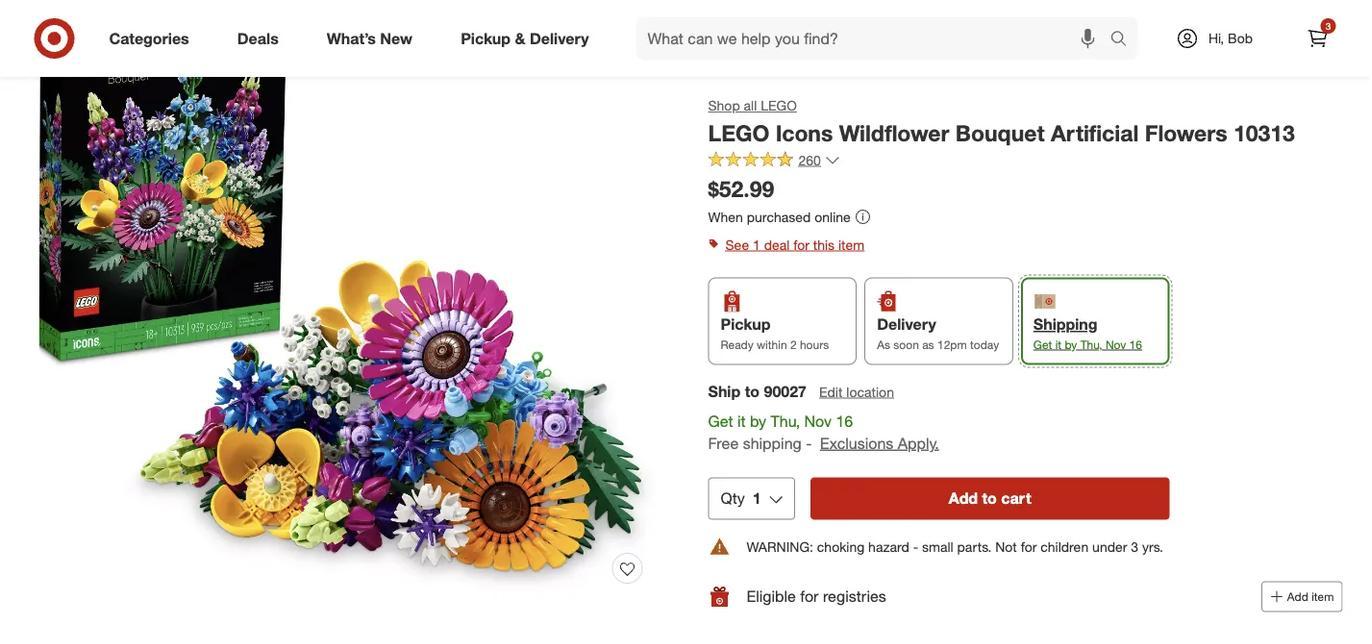Task type: vqa. For each thing, say whether or not it's contained in the screenshot.
Tuesday
no



Task type: describe. For each thing, give the bounding box(es) containing it.
hazard
[[868, 538, 909, 555]]

2
[[790, 337, 797, 351]]

search button
[[1101, 17, 1148, 63]]

1 horizontal spatial 3
[[1326, 20, 1331, 32]]

when
[[708, 208, 743, 225]]

&
[[515, 29, 525, 48]]

qty 1
[[721, 489, 761, 507]]

not
[[995, 538, 1017, 555]]

to for add
[[982, 489, 997, 507]]

16 inside get it by thu, nov 16 free shipping - exclusions apply.
[[836, 412, 853, 430]]

icons
[[776, 119, 833, 146]]

hi,
[[1209, 30, 1224, 47]]

soon
[[894, 337, 919, 351]]

shipping get it by thu, nov 16
[[1034, 315, 1142, 351]]

as
[[877, 337, 890, 351]]

nov inside get it by thu, nov 16 free shipping - exclusions apply.
[[804, 412, 832, 430]]

as
[[922, 337, 934, 351]]

yrs.
[[1142, 538, 1163, 555]]

get inside shipping get it by thu, nov 16
[[1034, 337, 1052, 351]]

artificial
[[1051, 119, 1139, 146]]

categories
[[109, 29, 189, 48]]

this
[[813, 236, 835, 253]]

get inside get it by thu, nov 16 free shipping - exclusions apply.
[[708, 412, 733, 430]]

online
[[815, 208, 851, 225]]

ready
[[721, 337, 754, 351]]

item inside button
[[1312, 589, 1334, 604]]

edit
[[819, 383, 843, 400]]

exclusions apply. link
[[820, 434, 939, 452]]

eligible for registries
[[747, 587, 886, 606]]

pickup & delivery link
[[444, 17, 613, 60]]

edit location button
[[818, 381, 895, 402]]

when purchased online
[[708, 208, 851, 225]]

delivery as soon as 12pm today
[[877, 315, 999, 351]]

shipping
[[743, 434, 802, 452]]

parts.
[[957, 538, 992, 555]]

under
[[1092, 538, 1127, 555]]

add to cart
[[949, 489, 1031, 507]]

0 vertical spatial item
[[838, 236, 865, 253]]

1 vertical spatial lego
[[708, 119, 770, 146]]

cart
[[1001, 489, 1031, 507]]

260 link
[[708, 151, 840, 173]]

pickup for ready
[[721, 315, 771, 334]]

flowers
[[1145, 119, 1228, 146]]

what's new
[[327, 29, 413, 48]]

it inside get it by thu, nov 16 free shipping - exclusions apply.
[[737, 412, 746, 430]]

2 vertical spatial for
[[800, 587, 819, 606]]

by inside get it by thu, nov 16 free shipping - exclusions apply.
[[750, 412, 766, 430]]

add to cart button
[[810, 477, 1170, 520]]

bob
[[1228, 30, 1253, 47]]

1 vertical spatial 3
[[1131, 538, 1139, 555]]

3 link
[[1297, 17, 1339, 60]]

get it by thu, nov 16 free shipping - exclusions apply.
[[708, 412, 939, 452]]

deals link
[[221, 17, 303, 60]]

1 for qty
[[753, 489, 761, 507]]

new
[[380, 29, 413, 48]]

children
[[1041, 538, 1089, 555]]



Task type: locate. For each thing, give the bounding box(es) containing it.
to right ship
[[745, 382, 760, 401]]

deal
[[764, 236, 790, 253]]

for left this
[[793, 236, 810, 253]]

it up free
[[737, 412, 746, 430]]

pickup inside pickup ready within 2 hours
[[721, 315, 771, 334]]

1 horizontal spatial 16
[[1129, 337, 1142, 351]]

1 vertical spatial add
[[1287, 589, 1309, 604]]

1 horizontal spatial pickup
[[721, 315, 771, 334]]

0 vertical spatial lego
[[761, 97, 797, 114]]

shop all lego lego icons wildflower bouquet artificial flowers 10313
[[708, 97, 1295, 146]]

search
[[1101, 31, 1148, 50]]

delivery up the soon
[[877, 315, 936, 334]]

1 horizontal spatial it
[[1055, 337, 1062, 351]]

it inside shipping get it by thu, nov 16
[[1055, 337, 1062, 351]]

delivery right &
[[530, 29, 589, 48]]

ship
[[708, 382, 741, 401]]

0 vertical spatial delivery
[[530, 29, 589, 48]]

see 1 deal for this item link
[[708, 231, 1343, 258]]

1 horizontal spatial -
[[913, 538, 918, 555]]

1 vertical spatial thu,
[[771, 412, 800, 430]]

0 vertical spatial thu,
[[1080, 337, 1102, 351]]

to left the cart
[[982, 489, 997, 507]]

by inside shipping get it by thu, nov 16
[[1065, 337, 1077, 351]]

registries
[[823, 587, 886, 606]]

thu, inside shipping get it by thu, nov 16
[[1080, 337, 1102, 351]]

add item
[[1287, 589, 1334, 604]]

0 vertical spatial pickup
[[461, 29, 511, 48]]

add item button
[[1261, 581, 1343, 612]]

see 1 deal for this item
[[726, 236, 865, 253]]

1 vertical spatial get
[[708, 412, 733, 430]]

1 vertical spatial delivery
[[877, 315, 936, 334]]

1 vertical spatial item
[[1312, 589, 1334, 604]]

16 inside shipping get it by thu, nov 16
[[1129, 337, 1142, 351]]

1 horizontal spatial add
[[1287, 589, 1309, 604]]

what's
[[327, 29, 376, 48]]

1 horizontal spatial item
[[1312, 589, 1334, 604]]

location
[[846, 383, 894, 400]]

0 vertical spatial for
[[793, 236, 810, 253]]

0 horizontal spatial get
[[708, 412, 733, 430]]

0 vertical spatial 1
[[753, 236, 760, 253]]

1 vertical spatial it
[[737, 412, 746, 430]]

it
[[1055, 337, 1062, 351], [737, 412, 746, 430]]

1 horizontal spatial to
[[982, 489, 997, 507]]

1 vertical spatial -
[[913, 538, 918, 555]]

by down shipping
[[1065, 337, 1077, 351]]

1 vertical spatial 1
[[753, 489, 761, 507]]

pickup left &
[[461, 29, 511, 48]]

pickup for &
[[461, 29, 511, 48]]

today
[[970, 337, 999, 351]]

1 vertical spatial by
[[750, 412, 766, 430]]

pickup & delivery
[[461, 29, 589, 48]]

$52.99
[[708, 176, 774, 203]]

0 vertical spatial add
[[949, 489, 978, 507]]

12pm
[[937, 337, 967, 351]]

by up the 'shipping'
[[750, 412, 766, 430]]

0 vertical spatial it
[[1055, 337, 1062, 351]]

see
[[726, 236, 749, 253]]

0 horizontal spatial by
[[750, 412, 766, 430]]

wildflower
[[839, 119, 949, 146]]

0 horizontal spatial add
[[949, 489, 978, 507]]

add
[[949, 489, 978, 507], [1287, 589, 1309, 604]]

1 horizontal spatial by
[[1065, 337, 1077, 351]]

deals
[[237, 29, 279, 48]]

delivery inside delivery as soon as 12pm today
[[877, 315, 936, 334]]

warning:
[[747, 538, 813, 555]]

1 vertical spatial for
[[1021, 538, 1037, 555]]

- left small
[[913, 538, 918, 555]]

1 right see
[[753, 236, 760, 253]]

nov inside shipping get it by thu, nov 16
[[1106, 337, 1126, 351]]

0 horizontal spatial pickup
[[461, 29, 511, 48]]

thu, inside get it by thu, nov 16 free shipping - exclusions apply.
[[771, 412, 800, 430]]

lego
[[761, 97, 797, 114], [708, 119, 770, 146]]

0 horizontal spatial to
[[745, 382, 760, 401]]

0 horizontal spatial 3
[[1131, 538, 1139, 555]]

0 vertical spatial -
[[806, 434, 812, 452]]

get up free
[[708, 412, 733, 430]]

edit location
[[819, 383, 894, 400]]

free
[[708, 434, 739, 452]]

0 horizontal spatial thu,
[[771, 412, 800, 430]]

1 horizontal spatial nov
[[1106, 337, 1126, 351]]

0 horizontal spatial 16
[[836, 412, 853, 430]]

1 right qty
[[753, 489, 761, 507]]

pickup
[[461, 29, 511, 48], [721, 315, 771, 334]]

pickup up "ready"
[[721, 315, 771, 334]]

2 1 from the top
[[753, 489, 761, 507]]

for right not
[[1021, 538, 1037, 555]]

1 horizontal spatial get
[[1034, 337, 1052, 351]]

260
[[799, 152, 821, 169]]

lego icons wildflower bouquet artificial flowers 10313, 1 of 14 image
[[27, 0, 662, 603]]

thu,
[[1080, 337, 1102, 351], [771, 412, 800, 430]]

1 horizontal spatial delivery
[[877, 315, 936, 334]]

0 horizontal spatial item
[[838, 236, 865, 253]]

what's new link
[[310, 17, 437, 60]]

nov
[[1106, 337, 1126, 351], [804, 412, 832, 430]]

0 vertical spatial 3
[[1326, 20, 1331, 32]]

exclusions
[[820, 434, 894, 452]]

- inside get it by thu, nov 16 free shipping - exclusions apply.
[[806, 434, 812, 452]]

to
[[745, 382, 760, 401], [982, 489, 997, 507]]

by
[[1065, 337, 1077, 351], [750, 412, 766, 430]]

0 vertical spatial nov
[[1106, 337, 1126, 351]]

hours
[[800, 337, 829, 351]]

16
[[1129, 337, 1142, 351], [836, 412, 853, 430]]

1 vertical spatial pickup
[[721, 315, 771, 334]]

choking
[[817, 538, 865, 555]]

hi, bob
[[1209, 30, 1253, 47]]

warning: choking hazard - small parts. not for children under 3 yrs.
[[747, 538, 1163, 555]]

pickup ready within 2 hours
[[721, 315, 829, 351]]

0 horizontal spatial delivery
[[530, 29, 589, 48]]

0 vertical spatial 16
[[1129, 337, 1142, 351]]

thu, up the 'shipping'
[[771, 412, 800, 430]]

apply.
[[898, 434, 939, 452]]

What can we help you find? suggestions appear below search field
[[636, 17, 1115, 60]]

lego down all
[[708, 119, 770, 146]]

lego right all
[[761, 97, 797, 114]]

for
[[793, 236, 810, 253], [1021, 538, 1037, 555], [800, 587, 819, 606]]

1 vertical spatial 16
[[836, 412, 853, 430]]

0 horizontal spatial it
[[737, 412, 746, 430]]

qty
[[721, 489, 745, 507]]

0 horizontal spatial -
[[806, 434, 812, 452]]

0 vertical spatial get
[[1034, 337, 1052, 351]]

delivery
[[530, 29, 589, 48], [877, 315, 936, 334]]

3 left the yrs.
[[1131, 538, 1139, 555]]

1 vertical spatial nov
[[804, 412, 832, 430]]

bouquet
[[956, 119, 1045, 146]]

get
[[1034, 337, 1052, 351], [708, 412, 733, 430]]

1 for see
[[753, 236, 760, 253]]

shipping
[[1034, 315, 1098, 334]]

10313
[[1234, 119, 1295, 146]]

0 vertical spatial to
[[745, 382, 760, 401]]

add for add item
[[1287, 589, 1309, 604]]

ship to 90027
[[708, 382, 807, 401]]

it down shipping
[[1055, 337, 1062, 351]]

to inside button
[[982, 489, 997, 507]]

1
[[753, 236, 760, 253], [753, 489, 761, 507]]

shop
[[708, 97, 740, 114]]

categories link
[[93, 17, 213, 60]]

1 vertical spatial to
[[982, 489, 997, 507]]

add for add to cart
[[949, 489, 978, 507]]

1 horizontal spatial thu,
[[1080, 337, 1102, 351]]

within
[[757, 337, 787, 351]]

1 1 from the top
[[753, 236, 760, 253]]

get down shipping
[[1034, 337, 1052, 351]]

- right the 'shipping'
[[806, 434, 812, 452]]

0 vertical spatial by
[[1065, 337, 1077, 351]]

for right eligible
[[800, 587, 819, 606]]

item
[[838, 236, 865, 253], [1312, 589, 1334, 604]]

-
[[806, 434, 812, 452], [913, 538, 918, 555]]

3
[[1326, 20, 1331, 32], [1131, 538, 1139, 555]]

thu, down shipping
[[1080, 337, 1102, 351]]

eligible
[[747, 587, 796, 606]]

small
[[922, 538, 954, 555]]

all
[[744, 97, 757, 114]]

90027
[[764, 382, 807, 401]]

3 right the bob
[[1326, 20, 1331, 32]]

to for ship
[[745, 382, 760, 401]]

purchased
[[747, 208, 811, 225]]

0 horizontal spatial nov
[[804, 412, 832, 430]]



